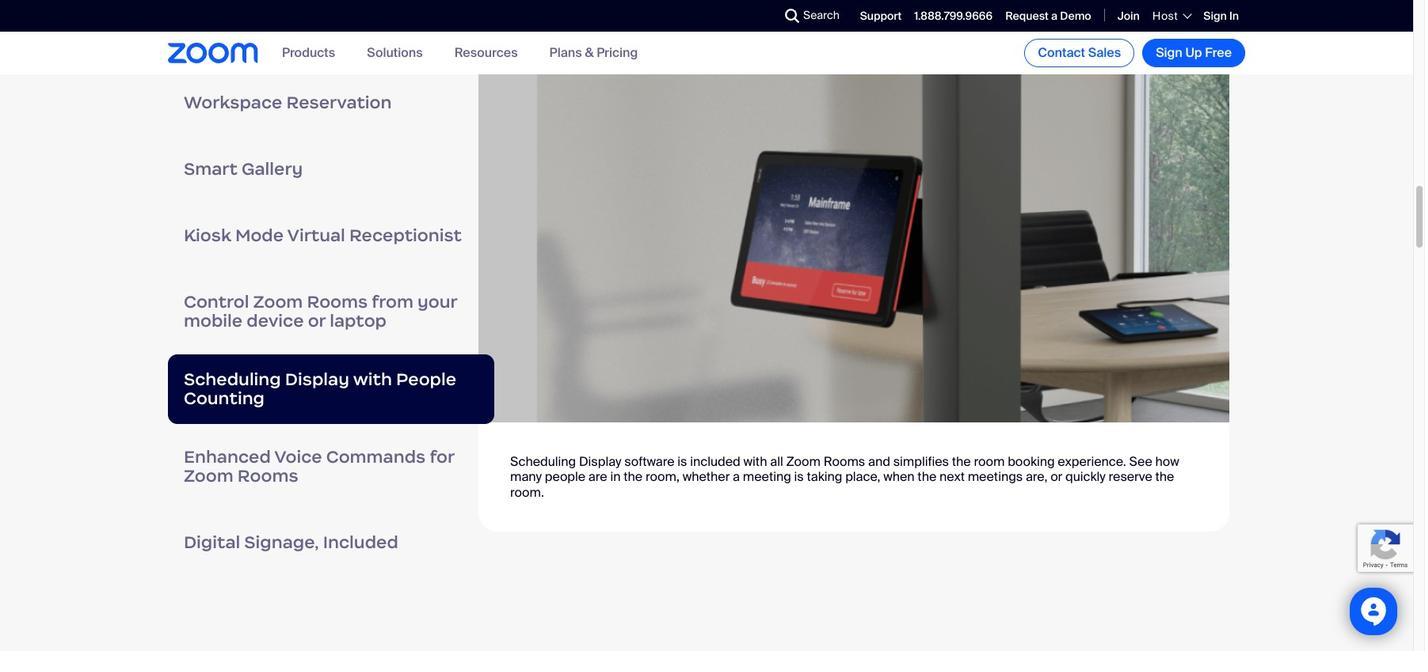 Task type: describe. For each thing, give the bounding box(es) containing it.
products button
[[282, 45, 335, 61]]

scheduling display with people counting button
[[168, 355, 494, 425]]

demo
[[1060, 9, 1091, 23]]

control zoom rooms from your mobile device or laptop button
[[168, 269, 494, 355]]

sales
[[1088, 44, 1121, 61]]

digital
[[184, 532, 240, 554]]

smart gallery button
[[168, 136, 494, 203]]

rooms inside scheduling display software is included with all zoom rooms and simplifies the room booking experience. see how many people are in the room, whether a meeting is taking place, when the next meetings are, or quickly reserve the room.
[[824, 454, 865, 471]]

mobile
[[184, 311, 243, 332]]

room
[[974, 454, 1005, 471]]

join
[[1117, 9, 1140, 23]]

booking
[[1008, 454, 1055, 471]]

reserve
[[1109, 469, 1152, 486]]

card label element
[[478, 48, 1229, 532]]

zoom inside enhanced voice commands for zoom rooms
[[184, 466, 233, 487]]

display for software
[[579, 454, 621, 471]]

enhanced voice commands for zoom rooms button
[[168, 425, 494, 510]]

meeting
[[743, 469, 791, 486]]

display for with
[[285, 369, 349, 391]]

enhanced voice commands for zoom rooms
[[184, 447, 454, 487]]

sign in
[[1203, 9, 1239, 23]]

director
[[277, 25, 349, 47]]

quickly
[[1065, 469, 1106, 486]]

1 horizontal spatial is
[[794, 469, 804, 486]]

many
[[510, 469, 542, 486]]

the left room
[[952, 454, 971, 471]]

signage,
[[244, 532, 319, 554]]

device
[[247, 311, 304, 332]]

software
[[624, 454, 675, 471]]

workspace reservation
[[184, 92, 392, 113]]

kiosk mode virtual receptionist
[[184, 225, 462, 246]]

sign for sign in
[[1203, 9, 1227, 23]]

host
[[1152, 9, 1178, 23]]

or inside scheduling display software is included with all zoom rooms and simplifies the room booking experience. see how many people are in the room, whether a meeting is taking place, when the next meetings are, or quickly reserve the room.
[[1050, 469, 1062, 486]]

from
[[372, 292, 413, 313]]

the left next
[[918, 469, 936, 486]]

rooms inside enhanced voice commands for zoom rooms
[[238, 466, 298, 487]]

1.888.799.9666
[[914, 9, 993, 23]]

simplifies
[[893, 454, 949, 471]]

0 horizontal spatial is
[[677, 454, 687, 471]]

up
[[1185, 44, 1202, 61]]

search image
[[785, 9, 799, 23]]

1 horizontal spatial a
[[1051, 9, 1058, 23]]

scheduling for scheduling display software is included with all zoom rooms and simplifies the room booking experience. see how many people are in the room, whether a meeting is taking place, when the next meetings are, or quickly reserve the room.
[[510, 454, 576, 471]]

solutions
[[367, 45, 423, 61]]

resources button
[[454, 45, 518, 61]]

with inside scheduling display software is included with all zoom rooms and simplifies the room booking experience. see how many people are in the room, whether a meeting is taking place, when the next meetings are, or quickly reserve the room.
[[743, 454, 767, 471]]

included
[[690, 454, 740, 471]]

intelligent director button
[[168, 3, 494, 70]]

intelligent
[[184, 25, 273, 47]]

place,
[[845, 469, 880, 486]]

support
[[860, 9, 902, 23]]

join link
[[1117, 9, 1140, 23]]

enhanced
[[184, 447, 271, 468]]

the right the in
[[624, 469, 642, 486]]

when
[[883, 469, 915, 486]]

search
[[803, 8, 839, 22]]

virtual
[[287, 225, 345, 246]]

contact sales
[[1038, 44, 1121, 61]]

request a demo link
[[1005, 9, 1091, 23]]

support link
[[860, 9, 902, 23]]

a inside scheduling display software is included with all zoom rooms and simplifies the room booking experience. see how many people are in the room, whether a meeting is taking place, when the next meetings are, or quickly reserve the room.
[[733, 469, 740, 486]]

in
[[610, 469, 621, 486]]

taking
[[807, 469, 842, 486]]

request
[[1005, 9, 1049, 23]]

plans
[[549, 45, 582, 61]]

&
[[585, 45, 594, 61]]

digital signage, included
[[184, 532, 398, 554]]

free
[[1205, 44, 1232, 61]]

your
[[417, 292, 457, 313]]

gallery
[[242, 159, 303, 180]]

counting
[[184, 388, 265, 410]]

for
[[430, 447, 454, 468]]

and
[[868, 454, 890, 471]]

people
[[545, 469, 585, 486]]

control
[[184, 292, 249, 313]]

host button
[[1152, 9, 1191, 23]]

rooms inside control zoom rooms from your mobile device or laptop
[[307, 292, 368, 313]]

products
[[282, 45, 335, 61]]

next
[[939, 469, 965, 486]]

pricing
[[597, 45, 638, 61]]

tabbed carousel element
[[168, 3, 1245, 577]]



Task type: vqa. For each thing, say whether or not it's contained in the screenshot.
survey
no



Task type: locate. For each thing, give the bounding box(es) containing it.
a left demo
[[1051, 9, 1058, 23]]

display down control zoom rooms from your mobile device or laptop
[[285, 369, 349, 391]]

scheduling up 'room.'
[[510, 454, 576, 471]]

the right see
[[1155, 469, 1174, 486]]

or
[[308, 311, 326, 332], [1050, 469, 1062, 486]]

meetings
[[968, 469, 1023, 486]]

zoom right the control
[[253, 292, 303, 313]]

room,
[[645, 469, 680, 486]]

rooms left "and"
[[824, 454, 865, 471]]

zoom inside control zoom rooms from your mobile device or laptop
[[253, 292, 303, 313]]

1 vertical spatial or
[[1050, 469, 1062, 486]]

display
[[285, 369, 349, 391], [579, 454, 621, 471]]

a right whether
[[733, 469, 740, 486]]

zoom
[[253, 292, 303, 313], [786, 454, 821, 471], [184, 466, 233, 487]]

zoom inside scheduling display software is included with all zoom rooms and simplifies the room booking experience. see how many people are in the room, whether a meeting is taking place, when the next meetings are, or quickly reserve the room.
[[786, 454, 821, 471]]

0 horizontal spatial scheduling
[[184, 369, 281, 391]]

1.888.799.9666 link
[[914, 9, 993, 23]]

scheduling inside scheduling display software is included with all zoom rooms and simplifies the room booking experience. see how many people are in the room, whether a meeting is taking place, when the next meetings are, or quickly reserve the room.
[[510, 454, 576, 471]]

reservation
[[286, 92, 392, 113]]

display left software
[[579, 454, 621, 471]]

1 vertical spatial display
[[579, 454, 621, 471]]

1 horizontal spatial scheduling
[[510, 454, 576, 471]]

0 horizontal spatial sign
[[1156, 44, 1182, 61]]

1 horizontal spatial display
[[579, 454, 621, 471]]

workspace
[[184, 92, 282, 113]]

1 horizontal spatial or
[[1050, 469, 1062, 486]]

rooms left from
[[307, 292, 368, 313]]

0 vertical spatial a
[[1051, 9, 1058, 23]]

0 horizontal spatial display
[[285, 369, 349, 391]]

mode
[[235, 225, 284, 246]]

contact sales link
[[1024, 39, 1134, 67]]

the
[[952, 454, 971, 471], [624, 469, 642, 486], [918, 469, 936, 486], [1155, 469, 1174, 486]]

0 vertical spatial scheduling
[[184, 369, 281, 391]]

1 vertical spatial scheduling
[[510, 454, 576, 471]]

1 horizontal spatial with
[[743, 454, 767, 471]]

are,
[[1026, 469, 1047, 486]]

kiosk
[[184, 225, 231, 246]]

smart
[[184, 159, 238, 180]]

zoom logo image
[[168, 43, 258, 63]]

scheduling
[[184, 369, 281, 391], [510, 454, 576, 471]]

is
[[677, 454, 687, 471], [794, 469, 804, 486]]

0 horizontal spatial rooms
[[238, 466, 298, 487]]

sign for sign up free
[[1156, 44, 1182, 61]]

sign left up
[[1156, 44, 1182, 61]]

or inside control zoom rooms from your mobile device or laptop
[[308, 311, 326, 332]]

laptop
[[330, 311, 387, 332]]

tab list
[[168, 3, 494, 577]]

is left the taking
[[794, 469, 804, 486]]

people
[[396, 369, 456, 391]]

are
[[588, 469, 607, 486]]

or right are,
[[1050, 469, 1062, 486]]

rooms
[[307, 292, 368, 313], [824, 454, 865, 471], [238, 466, 298, 487]]

2 horizontal spatial zoom
[[786, 454, 821, 471]]

scheduling inside scheduling display with people counting
[[184, 369, 281, 391]]

1 vertical spatial with
[[743, 454, 767, 471]]

tab list containing intelligent director
[[168, 3, 494, 577]]

sign up free
[[1156, 44, 1232, 61]]

scheduling for scheduling display with people counting
[[184, 369, 281, 391]]

with
[[353, 369, 392, 391], [743, 454, 767, 471]]

in
[[1229, 9, 1239, 23]]

1 vertical spatial a
[[733, 469, 740, 486]]

scheduling display software is included with all zoom rooms and simplifies the room booking experience. see how many people are in the room, whether a meeting is taking place, when the next meetings are, or quickly reserve the room.
[[510, 454, 1179, 501]]

whether
[[683, 469, 730, 486]]

display inside scheduling display software is included with all zoom rooms and simplifies the room booking experience. see how many people are in the room, whether a meeting is taking place, when the next meetings are, or quickly reserve the room.
[[579, 454, 621, 471]]

2 horizontal spatial rooms
[[824, 454, 865, 471]]

included
[[323, 532, 398, 554]]

see
[[1129, 454, 1152, 471]]

contact
[[1038, 44, 1085, 61]]

plans & pricing link
[[549, 45, 638, 61]]

resources
[[454, 45, 518, 61]]

how
[[1155, 454, 1179, 471]]

a
[[1051, 9, 1058, 23], [733, 469, 740, 486]]

sign left in
[[1203, 9, 1227, 23]]

sign in link
[[1203, 9, 1239, 23]]

scheduling down mobile
[[184, 369, 281, 391]]

1 horizontal spatial zoom
[[253, 292, 303, 313]]

sign up free link
[[1142, 39, 1245, 67]]

scheduling display with people counting
[[184, 369, 456, 410]]

smart gallery
[[184, 159, 303, 180]]

or left laptop
[[308, 311, 326, 332]]

digital signage, included button
[[168, 510, 494, 577]]

workspace reservation button
[[168, 70, 494, 136]]

1 vertical spatial sign
[[1156, 44, 1182, 61]]

solutions button
[[367, 45, 423, 61]]

experience.
[[1058, 454, 1126, 471]]

is right software
[[677, 454, 687, 471]]

None search field
[[727, 3, 789, 29]]

0 horizontal spatial or
[[308, 311, 326, 332]]

integrated scheduling image
[[478, 48, 1229, 423]]

with left 'people' on the bottom of page
[[353, 369, 392, 391]]

1 horizontal spatial rooms
[[307, 292, 368, 313]]

display inside scheduling display with people counting
[[285, 369, 349, 391]]

0 vertical spatial or
[[308, 311, 326, 332]]

kiosk mode virtual receptionist button
[[168, 203, 494, 269]]

search image
[[785, 9, 799, 23]]

0 vertical spatial with
[[353, 369, 392, 391]]

zoom up digital
[[184, 466, 233, 487]]

0 horizontal spatial with
[[353, 369, 392, 391]]

commands
[[326, 447, 426, 468]]

1 horizontal spatial sign
[[1203, 9, 1227, 23]]

all
[[770, 454, 783, 471]]

with left all
[[743, 454, 767, 471]]

plans & pricing
[[549, 45, 638, 61]]

with inside scheduling display with people counting
[[353, 369, 392, 391]]

rooms up 'signage,'
[[238, 466, 298, 487]]

control zoom rooms from your mobile device or laptop
[[184, 292, 457, 332]]

0 vertical spatial display
[[285, 369, 349, 391]]

scheduling display with people counting group
[[478, 48, 1229, 532]]

request a demo
[[1005, 9, 1091, 23]]

zoom right all
[[786, 454, 821, 471]]

receptionist
[[349, 225, 462, 246]]

sign
[[1203, 9, 1227, 23], [1156, 44, 1182, 61]]

room.
[[510, 484, 544, 501]]

0 horizontal spatial zoom
[[184, 466, 233, 487]]

0 vertical spatial sign
[[1203, 9, 1227, 23]]

intelligent director
[[184, 25, 349, 47]]

voice
[[274, 447, 322, 468]]

0 horizontal spatial a
[[733, 469, 740, 486]]



